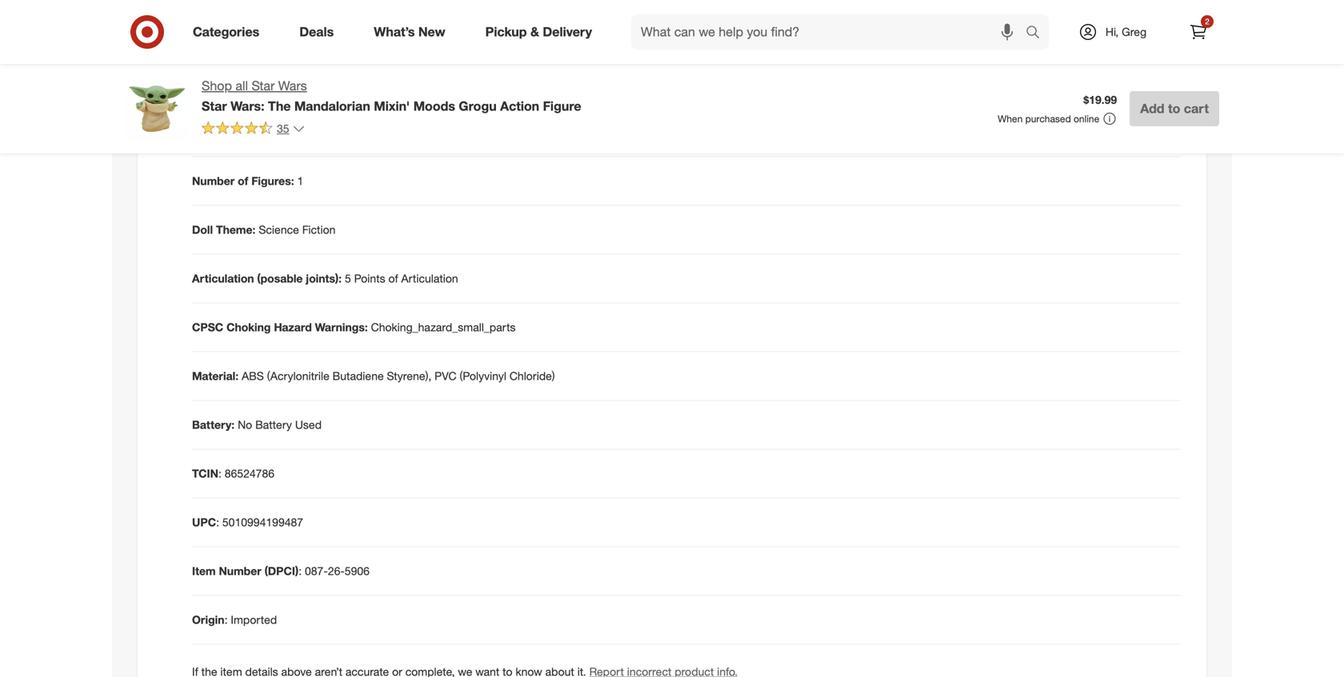 Task type: locate. For each thing, give the bounding box(es) containing it.
categories link
[[179, 14, 279, 50]]

figures:
[[251, 174, 294, 188]]

cpsc choking hazard warnings: choking_hazard_small_parts
[[192, 321, 516, 335]]

(h)
[[369, 28, 383, 42]]

star right .53
[[252, 78, 275, 94]]

image of star wars: the mandalorian mixin' moods grogu action figure image
[[125, 77, 189, 141]]

choking_hazard_small_parts
[[371, 321, 516, 335]]

1 horizontal spatial articulation
[[401, 272, 458, 286]]

figure
[[543, 98, 582, 114]]

origin : imported
[[192, 614, 277, 628]]

0 horizontal spatial star
[[202, 98, 227, 114]]

hazard
[[274, 321, 312, 335]]

86524786
[[225, 467, 275, 481]]

material: abs (acrylonitrile butadiene styrene), pvc (polyvinyl chloride)
[[192, 369, 555, 383]]

inches left the (w)
[[420, 28, 453, 42]]

the
[[268, 98, 291, 114]]

: left 86524786
[[218, 467, 222, 481]]

3.19
[[485, 28, 507, 42]]

of right the points
[[389, 272, 398, 286]]

theme:
[[216, 223, 256, 237]]

: for imported
[[225, 614, 228, 628]]

0 vertical spatial star
[[252, 78, 275, 94]]

articulation (posable joints): 5 points of articulation
[[192, 272, 458, 286]]

tcin
[[192, 467, 218, 481]]

0 horizontal spatial articulation
[[192, 272, 254, 286]]

moods
[[414, 98, 455, 114]]

years
[[289, 125, 316, 139]]

What can we help you find? suggestions appear below search field
[[631, 14, 1030, 50]]

upc : 5010994199487
[[192, 516, 303, 530]]

3 inches from the left
[[510, 28, 543, 42]]

5906
[[345, 565, 370, 579]]

&
[[531, 24, 539, 40]]

of
[[238, 174, 248, 188], [389, 272, 398, 286]]

fiction
[[302, 223, 336, 237]]

doll theme: science fiction
[[192, 223, 336, 237]]

what's
[[374, 24, 415, 40]]

1 articulation from the left
[[192, 272, 254, 286]]

star
[[252, 78, 275, 94], [202, 98, 227, 114]]

pickup & delivery
[[486, 24, 592, 40]]

when purchased online
[[998, 113, 1100, 125]]

inches
[[333, 28, 366, 42], [420, 28, 453, 42], [510, 28, 543, 42]]

when
[[998, 113, 1023, 125]]

delivery
[[543, 24, 592, 40]]

2 articulation from the left
[[401, 272, 458, 286]]

(dpci)
[[265, 565, 299, 579]]

087-
[[305, 565, 328, 579]]

greg
[[1122, 25, 1147, 39]]

articulation up choking_hazard_small_parts
[[401, 272, 458, 286]]

2
[[1205, 16, 1210, 26]]

8.39
[[308, 28, 330, 42]]

all
[[236, 78, 248, 94]]

age:
[[252, 125, 276, 139]]

: left 5010994199487
[[216, 516, 219, 530]]

1 horizontal spatial inches
[[420, 28, 453, 42]]

2 x from the left
[[476, 28, 482, 42]]

1 horizontal spatial star
[[252, 78, 275, 94]]

hi,
[[1106, 25, 1119, 39]]

cpsc
[[192, 321, 223, 335]]

articulation
[[192, 272, 254, 286], [401, 272, 458, 286]]

mandalorian
[[294, 98, 370, 114]]

imported
[[231, 614, 277, 628]]

cart
[[1184, 101, 1209, 116]]

number right item at the left bottom of page
[[219, 565, 261, 579]]

of left figures:
[[238, 174, 248, 188]]

hi, greg
[[1106, 25, 1147, 39]]

item number (dpci) : 087-26-5906
[[192, 565, 370, 579]]

0 horizontal spatial inches
[[333, 28, 366, 42]]

1
[[297, 174, 304, 188]]

1 x from the left
[[386, 28, 392, 42]]

1 horizontal spatial x
[[476, 28, 482, 42]]

shop
[[202, 78, 232, 94]]

star down shop at left
[[202, 98, 227, 114]]

battery
[[255, 418, 292, 432]]

up
[[341, 125, 356, 139]]

to
[[1168, 101, 1181, 116]]

2 horizontal spatial inches
[[510, 28, 543, 42]]

mixin'
[[374, 98, 410, 114]]

0 horizontal spatial x
[[386, 28, 392, 42]]

0 vertical spatial of
[[238, 174, 248, 188]]

inches left (d)
[[510, 28, 543, 42]]

add to cart
[[1141, 101, 1209, 116]]

new
[[418, 24, 446, 40]]

inches left the (h) on the top of the page
[[333, 28, 366, 42]]

: left imported
[[225, 614, 228, 628]]

35 link
[[202, 121, 305, 139]]

x right the (w)
[[476, 28, 482, 42]]

number down suggested
[[192, 174, 235, 188]]

1 vertical spatial of
[[389, 272, 398, 286]]

: left 087- in the bottom of the page
[[299, 565, 302, 579]]

articulation down theme:
[[192, 272, 254, 286]]

0 horizontal spatial of
[[238, 174, 248, 188]]

1 horizontal spatial of
[[389, 272, 398, 286]]

battery:
[[192, 418, 235, 432]]

grogu
[[459, 98, 497, 114]]

:
[[218, 467, 222, 481], [216, 516, 219, 530], [299, 565, 302, 579], [225, 614, 228, 628]]

2 link
[[1181, 14, 1217, 50]]

x right the (h) on the top of the page
[[386, 28, 392, 42]]

pounds
[[254, 77, 292, 91]]

number
[[192, 174, 235, 188], [219, 565, 261, 579]]



Task type: vqa. For each thing, say whether or not it's contained in the screenshot.


Task type: describe. For each thing, give the bounding box(es) containing it.
(posable
[[257, 272, 303, 286]]

(w)
[[456, 28, 473, 42]]

add
[[1141, 101, 1165, 116]]

joints):
[[306, 272, 342, 286]]

weight:
[[192, 77, 232, 91]]

pickup
[[486, 24, 527, 40]]

origin
[[192, 614, 225, 628]]

item
[[192, 565, 216, 579]]

and
[[319, 125, 338, 139]]

purchased
[[1026, 113, 1071, 125]]

suggested age: 4 years and up
[[192, 125, 356, 139]]

dimensions
[[192, 28, 255, 42]]

chloride)
[[510, 369, 555, 383]]

butadiene
[[333, 369, 384, 383]]

: for 86524786
[[218, 467, 222, 481]]

1 inches from the left
[[333, 28, 366, 42]]

points
[[354, 272, 385, 286]]

pvc
[[435, 369, 457, 383]]

categories
[[193, 24, 259, 40]]

pickup & delivery link
[[472, 14, 612, 50]]

wars
[[278, 78, 307, 94]]

online
[[1074, 113, 1100, 125]]

deals link
[[286, 14, 354, 50]]

no
[[238, 418, 252, 432]]

abs
[[242, 369, 264, 383]]

action
[[500, 98, 540, 114]]

2 inches from the left
[[420, 28, 453, 42]]

26-
[[328, 565, 345, 579]]

5
[[345, 272, 351, 286]]

add to cart button
[[1130, 91, 1220, 126]]

used
[[295, 418, 322, 432]]

(polyvinyl
[[460, 369, 507, 383]]

wars:
[[231, 98, 265, 114]]

deals
[[299, 24, 334, 40]]

tcin : 86524786
[[192, 467, 275, 481]]

7.24
[[395, 28, 417, 42]]

upc
[[192, 516, 216, 530]]

what's new link
[[360, 14, 466, 50]]

shop all star wars star wars: the mandalorian mixin' moods grogu action figure
[[202, 78, 582, 114]]

5010994199487
[[222, 516, 303, 530]]

(acrylonitrile
[[267, 369, 330, 383]]

1 vertical spatial star
[[202, 98, 227, 114]]

weight: .53 pounds
[[192, 77, 292, 91]]

suggested
[[192, 125, 249, 139]]

0 vertical spatial number
[[192, 174, 235, 188]]

(d)
[[546, 28, 560, 42]]

science
[[259, 223, 299, 237]]

search
[[1019, 26, 1057, 41]]

dimensions (overall): 8.39 inches (h) x 7.24 inches (w) x 3.19 inches (d)
[[192, 28, 560, 42]]

35
[[277, 122, 289, 136]]

1 vertical spatial number
[[219, 565, 261, 579]]

what's new
[[374, 24, 446, 40]]

: for 5010994199487
[[216, 516, 219, 530]]

number of figures: 1
[[192, 174, 304, 188]]

styrene),
[[387, 369, 432, 383]]

material:
[[192, 369, 239, 383]]

.53
[[235, 77, 250, 91]]

warnings:
[[315, 321, 368, 335]]

doll
[[192, 223, 213, 237]]

search button
[[1019, 14, 1057, 53]]

battery: no battery used
[[192, 418, 322, 432]]

(overall):
[[258, 28, 305, 42]]

4
[[279, 125, 286, 139]]



